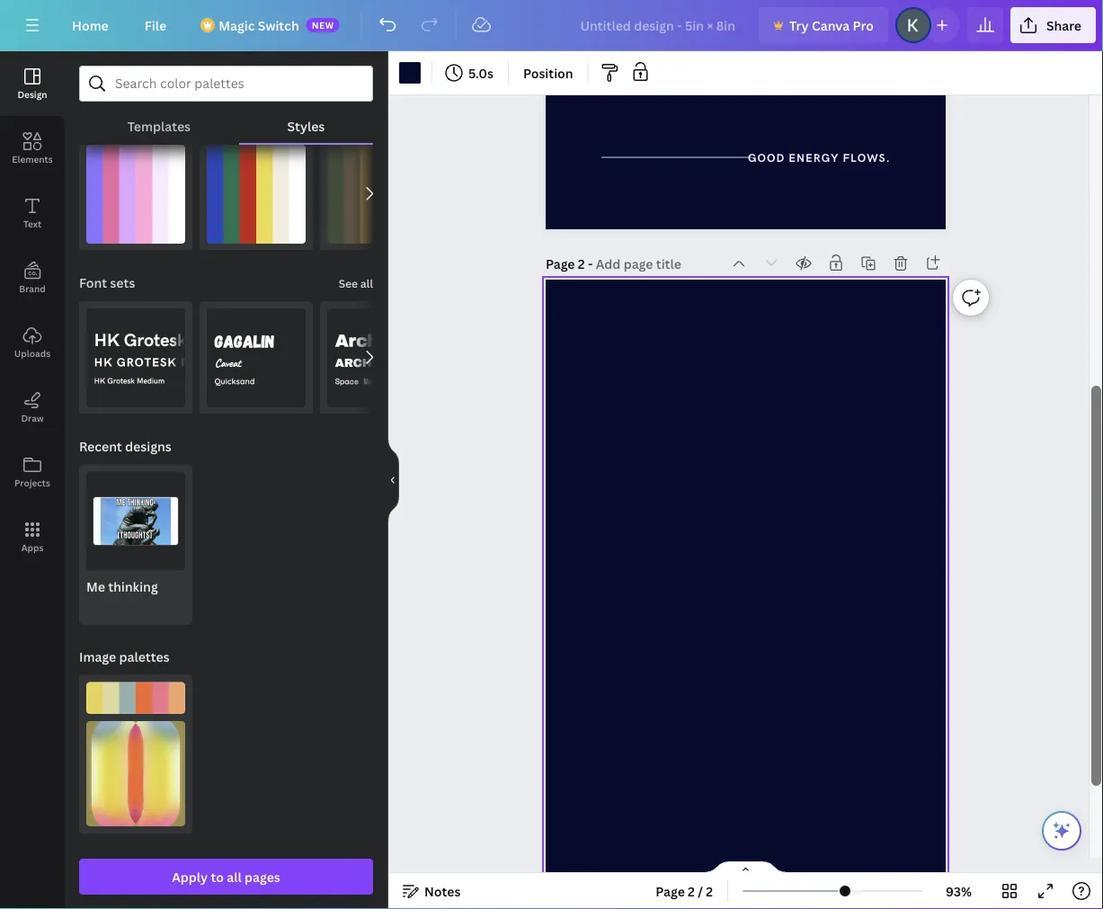 Task type: locate. For each thing, give the bounding box(es) containing it.
see all
[[339, 276, 373, 291]]

page
[[546, 256, 575, 273], [656, 883, 685, 900]]

main menu bar
[[0, 0, 1104, 51]]

see
[[339, 276, 358, 291]]

5.0s button
[[440, 58, 501, 87]]

1 vertical spatial page
[[656, 883, 685, 900]]

file
[[145, 17, 167, 34]]

design button
[[0, 51, 65, 116]]

show pages image
[[703, 861, 789, 875]]

designs
[[125, 438, 172, 455]]

apply "cosmic flair" style image
[[86, 144, 185, 243]]

all inside apply to all pages button
[[227, 869, 242, 886]]

1 horizontal spatial 2
[[688, 883, 695, 900]]

2 for -
[[578, 256, 585, 273]]

/
[[698, 883, 704, 900]]

1 vertical spatial all
[[227, 869, 242, 886]]

all
[[361, 276, 373, 291], [227, 869, 242, 886]]

text button
[[0, 181, 65, 246]]

page left /
[[656, 883, 685, 900]]

page 2 -
[[546, 256, 596, 273]]

all right 'to'
[[227, 869, 242, 886]]

1 horizontal spatial all
[[361, 276, 373, 291]]

2
[[578, 256, 585, 273], [688, 883, 695, 900], [706, 883, 713, 900]]

0 vertical spatial page
[[546, 256, 575, 273]]

page inside 'page 2 / 2' button
[[656, 883, 685, 900]]

try canva pro button
[[759, 7, 889, 43]]

see all button
[[337, 265, 375, 301]]

home link
[[58, 7, 123, 43]]

0 vertical spatial all
[[361, 276, 373, 291]]

design
[[17, 88, 47, 100]]

Page title text field
[[596, 255, 684, 273]]

dreamy escapism oblongs image
[[86, 721, 185, 827]]

page 2 / 2 button
[[649, 877, 721, 906]]

brand button
[[0, 246, 65, 310]]

magic
[[219, 17, 255, 34]]

2 left '-'
[[578, 256, 585, 273]]

0 horizontal spatial all
[[227, 869, 242, 886]]

good energy flows.
[[748, 152, 891, 166]]

elements
[[12, 153, 53, 165]]

pro
[[853, 17, 874, 34]]

good
[[748, 152, 786, 166]]

notes
[[425, 883, 461, 900]]

2 left /
[[688, 883, 695, 900]]

image palettes
[[79, 649, 170, 666]]

palettes
[[119, 649, 170, 666]]

canva assistant image
[[1052, 820, 1073, 842]]

pages
[[245, 869, 281, 886]]

Search color palettes search field
[[115, 67, 337, 101]]

new
[[312, 19, 334, 31]]

0 horizontal spatial page
[[546, 256, 575, 273]]

sets
[[110, 274, 135, 292]]

apps
[[21, 542, 44, 554]]

apply "sylvan lace" style image
[[327, 144, 426, 243]]

notes button
[[396, 877, 468, 906]]

apps button
[[0, 505, 65, 569]]

me thinking button
[[79, 465, 193, 625]]

all right see
[[361, 276, 373, 291]]

thinking
[[108, 579, 158, 596]]

2 right /
[[706, 883, 713, 900]]

1 horizontal spatial page
[[656, 883, 685, 900]]

share
[[1047, 17, 1082, 34]]

2 horizontal spatial 2
[[706, 883, 713, 900]]

me
[[86, 579, 105, 596]]

0 horizontal spatial 2
[[578, 256, 585, 273]]

page for page 2 / 2
[[656, 883, 685, 900]]

page left '-'
[[546, 256, 575, 273]]

font
[[79, 274, 107, 292]]

templates
[[127, 117, 191, 134]]

draw button
[[0, 375, 65, 440]]

to
[[211, 869, 224, 886]]

Design title text field
[[566, 7, 752, 43]]



Task type: vqa. For each thing, say whether or not it's contained in the screenshot.
Brand
yes



Task type: describe. For each thing, give the bounding box(es) containing it.
-
[[588, 256, 593, 273]]

projects button
[[0, 440, 65, 505]]

image
[[79, 649, 116, 666]]

energy
[[789, 152, 840, 166]]

position button
[[516, 58, 581, 87]]

styles
[[287, 117, 325, 134]]

recent
[[79, 438, 122, 455]]

elements button
[[0, 116, 65, 181]]

93% button
[[930, 877, 989, 906]]

side panel tab list
[[0, 51, 65, 569]]

apply to all pages
[[172, 869, 281, 886]]

uploads button
[[0, 310, 65, 375]]

apply
[[172, 869, 208, 886]]

font sets button
[[77, 265, 137, 301]]

draw
[[21, 412, 44, 424]]

me thinking
[[86, 579, 158, 596]]

projects
[[14, 477, 50, 489]]

uploads
[[14, 347, 51, 359]]

#050a30 image
[[399, 62, 421, 84]]

switch
[[258, 17, 299, 34]]

templates button
[[79, 109, 239, 143]]

recent designs
[[79, 438, 172, 455]]

position
[[524, 64, 574, 81]]

flows.
[[843, 152, 891, 166]]

canva
[[812, 17, 850, 34]]

2 for /
[[688, 883, 695, 900]]

5.0s
[[469, 64, 494, 81]]

all inside see all button
[[361, 276, 373, 291]]

apply to all pages button
[[79, 859, 373, 895]]

page 2 / 2
[[656, 883, 713, 900]]

try
[[790, 17, 809, 34]]

file button
[[130, 7, 181, 43]]

93%
[[947, 883, 973, 900]]

share button
[[1011, 7, 1097, 43]]

page for page 2 -
[[546, 256, 575, 273]]

font sets
[[79, 274, 135, 292]]

try canva pro
[[790, 17, 874, 34]]

magic switch
[[219, 17, 299, 34]]

text
[[23, 218, 41, 230]]

brand
[[19, 282, 46, 295]]

home
[[72, 17, 109, 34]]

#050a30 image
[[399, 62, 421, 84]]

hide image
[[388, 437, 399, 524]]

styles button
[[239, 109, 373, 143]]

apply "toy store" style image
[[207, 144, 306, 243]]



